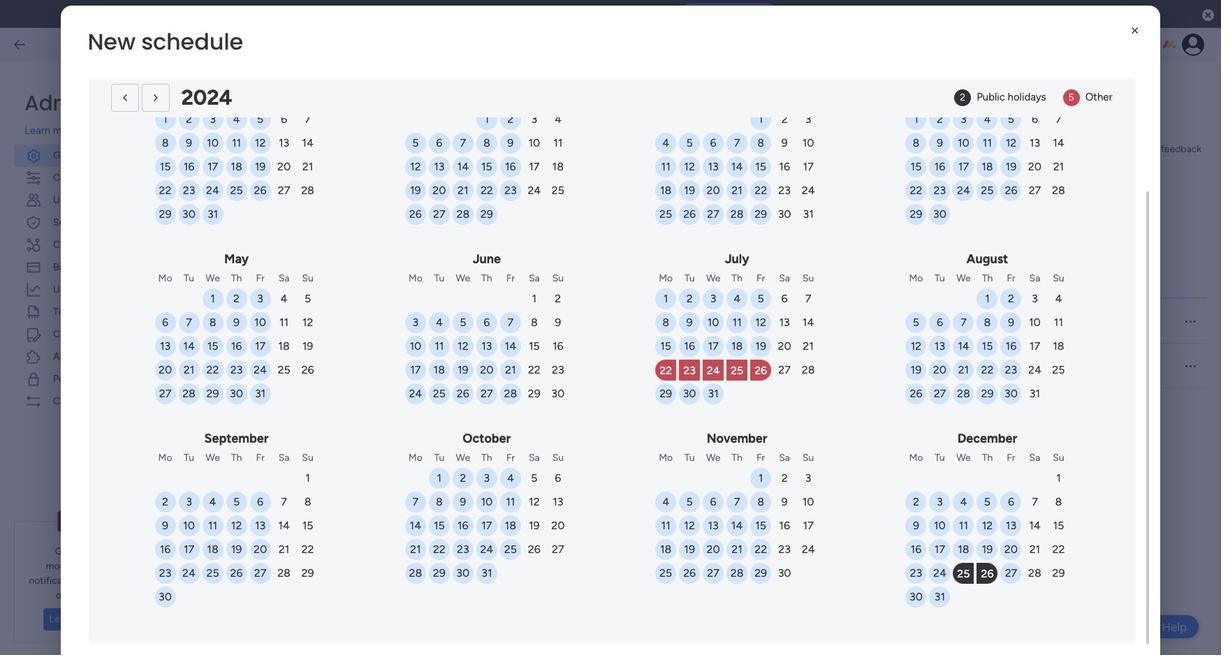 Task type: describe. For each thing, give the bounding box(es) containing it.
and
[[264, 182, 280, 194]]

tu for november
[[685, 452, 695, 464]]

tidy
[[53, 306, 72, 318]]

anyone
[[858, 316, 891, 327]]

august
[[967, 252, 1009, 267]]

tu for may
[[184, 273, 194, 284]]

help button
[[1150, 616, 1199, 639]]

mo for october
[[409, 452, 423, 464]]

account schedule button
[[232, 302, 482, 341]]

assigned to
[[857, 273, 909, 285]]

tu for june
[[434, 273, 445, 284]]

tu for january
[[184, 93, 194, 105]]

computer
[[620, 8, 668, 20]]

dapulse close image
[[1203, 8, 1215, 22]]

anyone who is not assigned to a schedule
[[858, 316, 1041, 327]]

customization
[[53, 172, 117, 183]]

your
[[74, 546, 93, 558]]

march
[[719, 72, 756, 87]]

learn inside administration learn more
[[24, 124, 50, 137]]

th for september
[[231, 452, 242, 464]]

january
[[213, 72, 260, 87]]

we for june
[[456, 273, 470, 284]]

april
[[974, 72, 1002, 87]]

account schedule
[[243, 315, 322, 327]]

public
[[977, 91, 1006, 103]]

october
[[463, 431, 511, 447]]

now!
[[734, 9, 756, 20]]

we for december
[[957, 452, 971, 464]]

new schedule button
[[232, 348, 482, 385]]

feedback
[[1161, 143, 1202, 155]]

tu for december
[[935, 452, 945, 464]]

working
[[481, 273, 517, 285]]

we for october
[[456, 452, 470, 464]]

mo for september
[[158, 452, 172, 464]]

row for grid containing schedule
[[229, 260, 1208, 299]]

holidays
[[1008, 91, 1047, 103]]

kendall parks image
[[1182, 34, 1205, 56]]

new schedule dialog
[[0, 0, 1222, 656]]

apps
[[53, 350, 76, 362]]

fr for november
[[757, 452, 765, 464]]

sa for november
[[779, 452, 790, 464]]

su for may
[[302, 273, 314, 284]]

content
[[53, 328, 89, 340]]

su for july
[[803, 273, 814, 284]]

on
[[56, 590, 67, 602]]

locations.
[[561, 182, 602, 194]]

edit for new schedule
[[733, 360, 750, 372]]

not
[[924, 316, 939, 327]]

account
[[243, 315, 281, 327]]

we for november
[[706, 452, 721, 464]]

off,
[[450, 182, 465, 194]]

grid containing schedule
[[229, 260, 1208, 656]]

we for july
[[706, 273, 721, 284]]

desktop
[[477, 8, 516, 20]]

time for account schedule
[[753, 316, 774, 327]]

off for account schedule
[[776, 316, 789, 327]]

we for august
[[957, 273, 971, 284]]

time off
[[730, 273, 767, 285]]

close image
[[1128, 24, 1142, 38]]

july
[[725, 252, 750, 267]]

work
[[313, 182, 334, 194]]

tu for july
[[685, 273, 695, 284]]

enable for enable desktop notifications on this computer
[[443, 8, 474, 20]]

su for december
[[1053, 452, 1065, 464]]

sa for july
[[779, 273, 790, 284]]

usage
[[53, 283, 81, 295]]

a
[[994, 316, 999, 327]]

learn more
[[49, 614, 99, 625]]

edit time off button for new schedule
[[733, 359, 858, 374]]

general
[[53, 149, 87, 161]]

security
[[53, 216, 90, 228]]

0 horizontal spatial days
[[427, 182, 448, 194]]

administration
[[24, 88, 176, 118]]

schedule right account
[[283, 315, 322, 327]]

fr for december
[[1007, 452, 1016, 464]]

enable for enable now!
[[702, 9, 731, 20]]

connections
[[53, 239, 109, 251]]

get
[[55, 546, 71, 558]]

schedule
[[247, 273, 288, 285]]

content directory
[[53, 328, 132, 340]]

mo for november
[[659, 452, 673, 464]]

edit time off button for account schedule
[[733, 314, 858, 329]]

work
[[232, 140, 289, 172]]

december
[[958, 431, 1018, 447]]

get your monday.com notifications directly on slack
[[29, 546, 119, 602]]

enable now!
[[702, 9, 756, 20]]

time for new schedule
[[753, 360, 774, 372]]

to inside row group
[[982, 316, 992, 327]]

learn more link
[[24, 123, 176, 139]]

sa for june
[[529, 273, 540, 284]]

directly
[[86, 575, 119, 587]]

may
[[224, 252, 249, 267]]

cross
[[53, 395, 78, 407]]

cross account copier
[[53, 395, 147, 407]]

schedule up the schedules,
[[295, 140, 397, 172]]

we for january
[[206, 93, 220, 105]]

enable now! button
[[679, 4, 779, 25]]

schedules,
[[336, 182, 383, 194]]

working days
[[481, 273, 540, 285]]

tu for october
[[434, 452, 445, 464]]

users
[[53, 194, 78, 206]]

th down april
[[982, 93, 993, 105]]

permissions
[[53, 373, 105, 385]]

or
[[549, 182, 558, 194]]

enable desktop notifications on this computer
[[443, 8, 668, 20]]

teams
[[520, 182, 547, 194]]

who
[[894, 316, 913, 327]]

help
[[1162, 620, 1187, 634]]

learn more link
[[605, 182, 654, 194]]

th for october
[[482, 452, 492, 464]]

th for august
[[982, 273, 993, 284]]

assigned
[[941, 316, 980, 327]]

fr for july
[[757, 273, 765, 284]]

mo for june
[[409, 273, 423, 284]]

june
[[473, 252, 501, 267]]

mo for january
[[158, 93, 172, 105]]

2024
[[181, 85, 232, 110]]

tidy up
[[53, 306, 87, 318]]

give feedback
[[1139, 143, 1202, 155]]

notifications
[[519, 8, 580, 20]]

february
[[461, 72, 513, 87]]

su for november
[[803, 452, 814, 464]]

we for may
[[206, 273, 220, 284]]

su for october
[[553, 452, 564, 464]]

work schedule
[[232, 140, 397, 172]]

learn more button
[[43, 609, 105, 631]]



Task type: vqa. For each thing, say whether or not it's contained in the screenshot.
15 button
yes



Task type: locate. For each thing, give the bounding box(es) containing it.
3
[[210, 113, 216, 126], [531, 113, 538, 126], [806, 113, 812, 126], [961, 113, 967, 126], [257, 292, 263, 305], [711, 292, 717, 305], [1032, 292, 1038, 305], [413, 316, 419, 329], [484, 472, 490, 485], [806, 472, 812, 485], [186, 495, 192, 509], [937, 495, 943, 509]]

th down january on the left top of page
[[231, 93, 242, 105]]

th down october
[[482, 452, 492, 464]]

2 vertical spatial learn
[[49, 614, 74, 625]]

mo for july
[[659, 273, 673, 284]]

24
[[206, 184, 219, 197], [528, 184, 541, 197], [802, 184, 815, 197], [957, 184, 971, 197], [254, 363, 267, 377], [1029, 363, 1042, 377], [707, 364, 720, 377], [409, 387, 422, 400], [480, 543, 494, 556], [802, 543, 815, 556], [182, 567, 196, 580], [934, 567, 947, 580]]

grid
[[229, 260, 1208, 656]]

row group
[[232, 299, 1208, 389]]

more up general on the left of page
[[53, 124, 77, 137]]

th down may
[[231, 273, 242, 284]]

new schedule down account schedule
[[243, 360, 305, 372]]

3 button
[[202, 109, 223, 130], [524, 109, 545, 130], [798, 109, 819, 130], [954, 109, 975, 130], [250, 289, 271, 310], [703, 289, 724, 310], [1025, 289, 1046, 310], [405, 312, 426, 333], [477, 468, 497, 489], [798, 468, 819, 489], [179, 492, 200, 513], [930, 492, 951, 513]]

assign
[[283, 182, 310, 194]]

th for may
[[231, 273, 242, 284]]

27 button
[[274, 180, 295, 201], [1025, 180, 1046, 201], [429, 204, 450, 225], [703, 204, 724, 225], [774, 360, 795, 381], [155, 384, 176, 405], [477, 384, 497, 405], [930, 384, 951, 405], [548, 540, 569, 560], [250, 563, 271, 584], [703, 563, 724, 584], [1001, 563, 1022, 584]]

17
[[208, 160, 218, 173], [529, 160, 540, 173], [803, 160, 814, 173], [959, 160, 969, 173], [255, 340, 266, 353], [708, 340, 719, 353], [1030, 340, 1041, 353], [410, 363, 421, 377], [482, 519, 492, 533], [803, 519, 814, 533], [184, 543, 194, 556], [935, 543, 946, 556]]

row for row group containing account schedule
[[232, 299, 1208, 344]]

21 button
[[297, 157, 318, 178], [1049, 157, 1070, 178], [453, 180, 474, 201], [727, 180, 748, 201], [798, 336, 819, 357], [179, 360, 200, 381], [500, 360, 521, 381], [954, 360, 975, 381], [274, 540, 295, 560], [405, 540, 426, 560], [727, 540, 748, 560], [1025, 540, 1046, 560]]

1 horizontal spatial new
[[243, 360, 264, 372]]

november
[[707, 431, 768, 447]]

create
[[232, 182, 262, 194]]

su
[[1053, 93, 1065, 105], [302, 273, 314, 284], [553, 273, 564, 284], [803, 273, 814, 284], [1053, 273, 1065, 284], [482, 316, 494, 327], [482, 360, 494, 372], [302, 452, 314, 464], [553, 452, 564, 464], [803, 452, 814, 464], [1053, 452, 1065, 464]]

1 horizontal spatial to
[[900, 273, 909, 285]]

th for june
[[482, 273, 492, 284]]

days right the working
[[520, 273, 540, 285]]

1 vertical spatial to
[[900, 273, 909, 285]]

0 horizontal spatial new
[[88, 26, 136, 57]]

learn down administration
[[24, 124, 50, 137]]

mo
[[158, 93, 172, 105], [158, 273, 172, 284], [409, 273, 423, 284], [659, 273, 673, 284], [910, 273, 923, 284], [505, 316, 519, 327], [505, 360, 519, 372], [158, 452, 172, 464], [409, 452, 423, 464], [659, 452, 673, 464], [910, 452, 923, 464]]

su for june
[[553, 273, 564, 284]]

to
[[467, 182, 477, 194], [900, 273, 909, 285], [982, 316, 992, 327]]

30 button
[[179, 204, 200, 225], [774, 204, 795, 225], [930, 204, 951, 225], [226, 384, 247, 405], [548, 384, 569, 405], [679, 384, 700, 405], [1001, 384, 1022, 405], [453, 563, 474, 584], [774, 563, 795, 584], [155, 587, 176, 608], [906, 587, 927, 608]]

1 vertical spatial edit time off button
[[733, 359, 858, 374]]

th for january
[[231, 93, 242, 105]]

new schedule inside "field"
[[88, 26, 243, 57]]

account
[[81, 395, 117, 407]]

25
[[230, 184, 243, 197], [552, 184, 565, 197], [981, 184, 994, 197], [660, 208, 672, 221], [278, 363, 290, 377], [1053, 363, 1065, 377], [731, 364, 744, 377], [433, 387, 446, 400], [504, 543, 517, 556], [206, 567, 219, 580], [660, 567, 672, 580], [958, 567, 970, 581]]

1 vertical spatial edit time off
[[733, 360, 789, 372]]

1 vertical spatial new schedule
[[243, 360, 305, 372]]

new down account
[[243, 360, 264, 372]]

23 button
[[179, 180, 200, 201], [500, 180, 521, 201], [774, 180, 795, 201], [930, 180, 951, 201], [226, 360, 247, 381], [548, 360, 569, 381], [679, 360, 700, 381], [1001, 360, 1022, 381], [453, 540, 474, 560], [774, 540, 795, 560], [155, 563, 176, 584], [906, 563, 927, 584]]

th down july
[[732, 273, 743, 284]]

1 horizontal spatial enable
[[702, 9, 731, 20]]

we
[[206, 93, 220, 105], [957, 93, 971, 105], [206, 273, 220, 284], [456, 273, 470, 284], [706, 273, 721, 284], [957, 273, 971, 284], [552, 316, 566, 327], [552, 360, 566, 372], [206, 452, 220, 464], [456, 452, 470, 464], [706, 452, 721, 464], [957, 452, 971, 464]]

26
[[254, 184, 267, 197], [1005, 184, 1018, 197], [409, 208, 422, 221], [684, 208, 696, 221], [302, 363, 314, 377], [755, 364, 767, 377], [457, 387, 470, 400], [910, 387, 923, 400], [528, 543, 541, 556], [230, 567, 243, 580], [684, 567, 696, 580], [981, 567, 994, 581]]

edit for account schedule
[[733, 316, 750, 327]]

th down december
[[982, 452, 993, 464]]

0 vertical spatial days
[[427, 182, 448, 194]]

enable left now!
[[702, 9, 731, 20]]

edit time off for account schedule
[[733, 316, 789, 327]]

new schedule up 2024
[[88, 26, 243, 57]]

create and assign work schedules, including days off, to different teams or locations. learn more
[[232, 182, 654, 194]]

0 vertical spatial edit time off
[[733, 316, 789, 327]]

administration learn more
[[24, 88, 176, 137]]

we for september
[[206, 452, 220, 464]]

row containing new schedule
[[232, 344, 1208, 389]]

sa for october
[[529, 452, 540, 464]]

row containing schedule
[[229, 260, 1208, 299]]

2 horizontal spatial to
[[982, 316, 992, 327]]

on
[[582, 8, 596, 20]]

off for new schedule
[[776, 360, 789, 372]]

up
[[74, 306, 87, 318]]

9 button
[[179, 133, 200, 154], [500, 133, 521, 154], [774, 133, 795, 154], [930, 133, 951, 154], [226, 312, 247, 333], [548, 312, 569, 333], [679, 312, 700, 333], [1001, 312, 1022, 333], [453, 492, 474, 513], [774, 492, 795, 513], [155, 516, 176, 537], [906, 516, 927, 537]]

new schedule document
[[61, 0, 1161, 656]]

learn left more
[[605, 182, 629, 194]]

fr
[[1007, 93, 1016, 105], [256, 273, 265, 284], [506, 273, 515, 284], [757, 273, 765, 284], [1007, 273, 1016, 284], [256, 452, 265, 464], [506, 452, 515, 464], [757, 452, 765, 464], [1007, 452, 1016, 464]]

9
[[186, 136, 192, 150], [508, 136, 514, 150], [782, 136, 788, 150], [937, 136, 943, 150], [233, 316, 240, 329], [555, 316, 561, 329], [687, 316, 693, 329], [1008, 316, 1015, 329], [460, 495, 466, 509], [782, 495, 788, 509], [162, 519, 168, 533], [913, 519, 920, 533]]

to right "assigned"
[[900, 273, 909, 285]]

learn inside button
[[49, 614, 74, 625]]

row containing account schedule
[[232, 299, 1208, 344]]

18
[[231, 160, 242, 173], [553, 160, 564, 173], [982, 160, 994, 173], [660, 184, 672, 197], [278, 340, 290, 353], [732, 340, 743, 353], [1053, 340, 1065, 353], [434, 363, 445, 377], [505, 519, 516, 533], [207, 543, 219, 556], [660, 543, 672, 556], [958, 543, 970, 556]]

other
[[1086, 91, 1113, 103]]

1 vertical spatial learn
[[605, 182, 629, 194]]

billing
[[53, 261, 79, 273]]

th
[[231, 93, 242, 105], [982, 93, 993, 105], [231, 273, 242, 284], [482, 273, 492, 284], [732, 273, 743, 284], [982, 273, 993, 284], [231, 452, 242, 464], [482, 452, 492, 464], [732, 452, 743, 464], [982, 452, 993, 464]]

th for december
[[982, 452, 993, 464]]

19
[[255, 160, 266, 173], [1006, 160, 1017, 173], [410, 184, 421, 197], [684, 184, 695, 197], [302, 340, 313, 353], [756, 340, 767, 353], [458, 363, 469, 377], [911, 363, 922, 377], [529, 519, 540, 533], [231, 543, 242, 556], [684, 543, 695, 556], [982, 543, 993, 556]]

New schedule field
[[84, 23, 805, 61]]

th for july
[[732, 273, 743, 284]]

1 vertical spatial days
[[520, 273, 540, 285]]

1 edit time off button from the top
[[733, 314, 858, 329]]

tu for september
[[184, 452, 194, 464]]

more
[[631, 182, 654, 194]]

more inside learn more button
[[76, 614, 99, 625]]

different
[[479, 182, 518, 194]]

14
[[302, 136, 314, 150], [1053, 136, 1065, 150], [457, 160, 469, 173], [732, 160, 743, 173], [803, 316, 814, 329], [183, 340, 195, 353], [505, 340, 517, 353], [958, 340, 970, 353], [278, 519, 290, 533], [410, 519, 421, 533], [732, 519, 743, 533], [1030, 519, 1041, 533]]

tu for august
[[935, 273, 945, 284]]

back to workspace image
[[13, 38, 27, 52]]

23
[[183, 184, 195, 197], [505, 184, 517, 197], [779, 184, 791, 197], [934, 184, 946, 197], [230, 363, 243, 377], [552, 363, 564, 377], [1005, 363, 1018, 377], [684, 364, 696, 377], [457, 543, 469, 556], [779, 543, 791, 556], [159, 567, 171, 580], [910, 567, 923, 580]]

31 button
[[202, 204, 223, 225], [798, 204, 819, 225], [250, 384, 271, 405], [703, 384, 724, 405], [1025, 384, 1046, 405], [477, 563, 497, 584], [930, 587, 951, 608]]

new schedule
[[88, 26, 243, 57], [243, 360, 305, 372]]

sa for december
[[1030, 452, 1041, 464]]

give
[[1139, 143, 1159, 155]]

edit time off for new schedule
[[733, 360, 789, 372]]

8
[[162, 136, 169, 150], [484, 136, 490, 150], [758, 136, 765, 150], [913, 136, 920, 150], [209, 316, 216, 329], [531, 316, 538, 329], [663, 316, 670, 329], [984, 316, 991, 329], [304, 495, 311, 509], [436, 495, 443, 509], [758, 495, 765, 509], [1056, 495, 1062, 509]]

1 vertical spatial more
[[76, 614, 99, 625]]

days inside row
[[520, 273, 540, 285]]

1 edit time off from the top
[[733, 316, 789, 327]]

sa for september
[[279, 452, 290, 464]]

1 vertical spatial time
[[753, 316, 774, 327]]

14 button
[[297, 133, 318, 154], [1049, 133, 1070, 154], [453, 157, 474, 178], [727, 157, 748, 178], [798, 312, 819, 333], [179, 336, 200, 357], [500, 336, 521, 357], [954, 336, 975, 357], [274, 516, 295, 537], [405, 516, 426, 537], [727, 516, 748, 537], [1025, 516, 1046, 537]]

enable up new schedule "field"
[[443, 8, 474, 20]]

mo for may
[[158, 273, 172, 284]]

schedule right a
[[1002, 316, 1041, 327]]

september
[[204, 431, 269, 447]]

to right the off,
[[467, 182, 477, 194]]

0 vertical spatial edit
[[733, 316, 750, 327]]

th for november
[[732, 452, 743, 464]]

sa
[[1030, 93, 1041, 105], [279, 273, 290, 284], [529, 273, 540, 284], [779, 273, 790, 284], [1030, 273, 1041, 284], [279, 452, 290, 464], [529, 452, 540, 464], [779, 452, 790, 464], [1030, 452, 1041, 464]]

5
[[1069, 92, 1075, 103], [257, 113, 264, 126], [1008, 113, 1015, 126], [412, 136, 419, 150], [687, 136, 693, 150], [305, 292, 311, 305], [758, 292, 764, 305], [460, 316, 466, 329], [913, 316, 920, 329], [531, 472, 538, 485], [233, 495, 240, 509], [687, 495, 693, 509], [985, 495, 991, 509]]

more inside administration learn more
[[53, 124, 77, 137]]

edit
[[733, 316, 750, 327], [733, 360, 750, 372]]

th down june
[[482, 273, 492, 284]]

enable
[[443, 8, 474, 20], [702, 9, 731, 20]]

usage stats
[[53, 283, 105, 295]]

2 vertical spatial to
[[982, 316, 992, 327]]

new schedule inside button
[[243, 360, 305, 372]]

1 horizontal spatial days
[[520, 273, 540, 285]]

1 edit from the top
[[733, 316, 750, 327]]

sa for august
[[1030, 273, 1041, 284]]

edit time off button
[[733, 314, 858, 329], [733, 359, 858, 374]]

0 vertical spatial new
[[88, 26, 136, 57]]

assigned
[[857, 273, 897, 285]]

sa for may
[[279, 273, 290, 284]]

this
[[599, 8, 618, 20]]

2 button
[[179, 109, 200, 130], [500, 109, 521, 130], [774, 109, 795, 130], [930, 109, 951, 130], [226, 289, 247, 310], [548, 289, 569, 310], [679, 289, 700, 310], [1001, 289, 1022, 310], [453, 468, 474, 489], [774, 468, 795, 489], [155, 492, 176, 513], [906, 492, 927, 513]]

is
[[915, 316, 922, 327]]

su for august
[[1053, 273, 1065, 284]]

including
[[385, 182, 425, 194]]

1 vertical spatial off
[[776, 316, 789, 327]]

0 horizontal spatial enable
[[443, 8, 474, 20]]

4
[[233, 113, 240, 126], [555, 113, 562, 126], [984, 113, 991, 126], [663, 136, 670, 150], [281, 292, 288, 305], [734, 292, 741, 305], [1056, 292, 1063, 305], [436, 316, 443, 329], [507, 472, 514, 485], [209, 495, 216, 509], [663, 495, 670, 509], [961, 495, 967, 509]]

0 vertical spatial to
[[467, 182, 477, 194]]

row group containing account schedule
[[232, 299, 1208, 389]]

th down the august in the top of the page
[[982, 273, 993, 284]]

days left the off,
[[427, 182, 448, 194]]

fr for august
[[1007, 273, 1016, 284]]

to left a
[[982, 316, 992, 327]]

0 vertical spatial learn
[[24, 124, 50, 137]]

directory
[[92, 328, 132, 340]]

0 vertical spatial new schedule
[[88, 26, 243, 57]]

learn
[[24, 124, 50, 137], [605, 182, 629, 194], [49, 614, 74, 625]]

row
[[229, 260, 1208, 299], [232, 299, 1208, 344], [232, 344, 1208, 389]]

0 vertical spatial more
[[53, 124, 77, 137]]

slack
[[69, 590, 92, 602]]

schedule up 2024
[[141, 26, 243, 57]]

0 horizontal spatial to
[[467, 182, 477, 194]]

5 button
[[250, 109, 271, 130], [1001, 109, 1022, 130], [405, 133, 426, 154], [679, 133, 700, 154], [297, 289, 318, 310], [751, 289, 772, 310], [453, 312, 474, 333], [906, 312, 927, 333], [524, 468, 545, 489], [226, 492, 247, 513], [679, 492, 700, 513], [977, 492, 998, 513]]

0 vertical spatial time
[[730, 273, 752, 285]]

0 vertical spatial off
[[754, 273, 767, 285]]

fr for june
[[506, 273, 515, 284]]

2 edit time off from the top
[[733, 360, 789, 372]]

28 button
[[297, 180, 318, 201], [1049, 180, 1070, 201], [453, 204, 474, 225], [727, 204, 748, 225], [798, 360, 819, 381], [179, 384, 200, 405], [500, 384, 521, 405], [954, 384, 975, 405], [274, 563, 295, 584], [405, 563, 426, 584], [727, 563, 748, 584], [1025, 563, 1046, 584]]

learn down on in the left bottom of the page
[[49, 614, 74, 625]]

th down november
[[732, 452, 743, 464]]

new
[[88, 26, 136, 57], [243, 360, 264, 372]]

schedule
[[141, 26, 243, 57], [295, 140, 397, 172], [283, 315, 322, 327], [1002, 316, 1041, 327], [266, 360, 305, 372]]

22
[[159, 184, 172, 197], [481, 184, 493, 197], [755, 184, 767, 197], [910, 184, 923, 197], [207, 363, 219, 377], [528, 363, 541, 377], [982, 363, 994, 377], [660, 364, 672, 377], [302, 543, 314, 556], [433, 543, 446, 556], [755, 543, 767, 556], [1053, 543, 1065, 556]]

new inside new schedule "field"
[[88, 26, 136, 57]]

enable inside button
[[702, 9, 731, 20]]

2 edit time off button from the top
[[733, 359, 858, 374]]

12
[[255, 136, 266, 150], [1006, 136, 1017, 150], [410, 160, 421, 173], [684, 160, 695, 173], [302, 316, 313, 329], [756, 316, 767, 329], [458, 340, 469, 353], [911, 340, 922, 353], [529, 495, 540, 509], [231, 519, 242, 533], [684, 519, 695, 533], [982, 519, 993, 533]]

stats
[[83, 283, 105, 295]]

schedule inside "field"
[[141, 26, 243, 57]]

fr for october
[[506, 452, 515, 464]]

monday.com
[[46, 560, 102, 572]]

schedule down account schedule
[[266, 360, 305, 372]]

notifications
[[29, 575, 84, 587]]

2
[[960, 92, 966, 103], [186, 113, 192, 126], [508, 113, 514, 126], [782, 113, 788, 126], [937, 113, 943, 126], [233, 292, 240, 305], [555, 292, 561, 305], [687, 292, 693, 305], [1008, 292, 1015, 305], [460, 472, 466, 485], [782, 472, 788, 485], [162, 495, 168, 509], [913, 495, 920, 509]]

1 vertical spatial new
[[243, 360, 264, 372]]

more down slack
[[76, 614, 99, 625]]

copier
[[119, 395, 147, 407]]

public holidays
[[977, 91, 1047, 103]]

11 button
[[226, 133, 247, 154], [548, 133, 569, 154], [977, 133, 998, 154], [656, 157, 677, 178], [274, 312, 295, 333], [727, 312, 748, 333], [1049, 312, 1070, 333], [429, 336, 450, 357], [500, 492, 521, 513], [202, 516, 223, 537], [656, 516, 677, 537], [954, 516, 975, 537]]

fr for may
[[256, 273, 265, 284]]

2 edit from the top
[[733, 360, 750, 372]]

th down september
[[231, 452, 242, 464]]

mo for december
[[910, 452, 923, 464]]

1
[[163, 113, 168, 126], [485, 113, 489, 126], [759, 113, 763, 126], [914, 113, 919, 126], [211, 292, 215, 305], [532, 292, 537, 305], [664, 292, 668, 305], [985, 292, 990, 305], [306, 472, 310, 485], [437, 472, 442, 485], [759, 472, 763, 485], [1057, 472, 1061, 485]]

fr for september
[[256, 452, 265, 464]]

1 vertical spatial edit
[[733, 360, 750, 372]]

16 button
[[179, 157, 200, 178], [500, 157, 521, 178], [774, 157, 795, 178], [930, 157, 951, 178], [226, 336, 247, 357], [548, 336, 569, 357], [679, 336, 700, 357], [1001, 336, 1022, 357], [453, 516, 474, 537], [774, 516, 795, 537], [155, 540, 176, 560], [906, 540, 927, 560]]

0 vertical spatial edit time off button
[[733, 314, 858, 329]]

su for september
[[302, 452, 314, 464]]

new inside the new schedule button
[[243, 360, 264, 372]]

4 button
[[226, 109, 247, 130], [548, 109, 569, 130], [977, 109, 998, 130], [656, 133, 677, 154], [274, 289, 295, 310], [727, 289, 748, 310], [1049, 289, 1070, 310], [429, 312, 450, 333], [500, 468, 521, 489], [202, 492, 223, 513], [656, 492, 677, 513], [954, 492, 975, 513]]

give feedback button
[[1114, 138, 1208, 161]]

mo for august
[[910, 273, 923, 284]]

new up administration
[[88, 26, 136, 57]]

2 vertical spatial off
[[776, 360, 789, 372]]

2 vertical spatial time
[[753, 360, 774, 372]]



